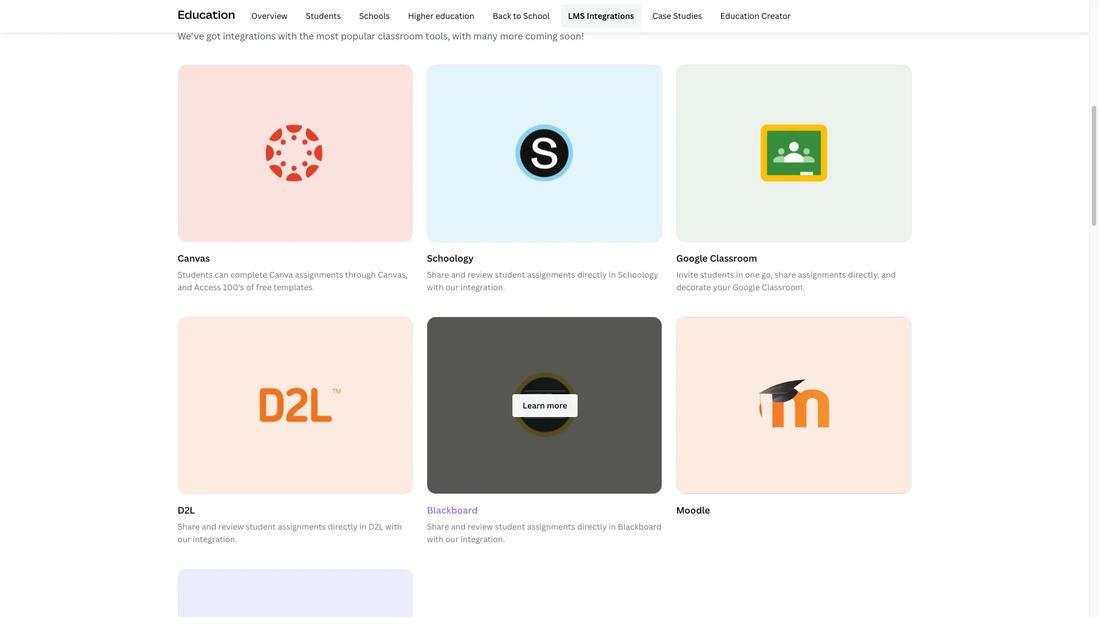 Task type: vqa. For each thing, say whether or not it's contained in the screenshot.


Task type: describe. For each thing, give the bounding box(es) containing it.
0 horizontal spatial d2l
[[178, 505, 195, 517]]

education creator link
[[714, 5, 798, 27]]

moodle link
[[677, 317, 912, 521]]

with for d2l
[[386, 522, 402, 533]]

lms
[[568, 10, 585, 21]]

free
[[256, 282, 272, 293]]

share
[[775, 269, 796, 280]]

schools link
[[352, 5, 397, 27]]

overview
[[251, 10, 288, 21]]

creator
[[762, 10, 791, 21]]

students for students can complete canva assignments through canvas, and access 100's of free templates.
[[178, 269, 213, 280]]

menu bar containing overview
[[240, 5, 798, 27]]

classroom.
[[762, 282, 805, 293]]

student for blackboard
[[495, 522, 525, 533]]

d2l inside share and review student assignments directly in d2l with our integration.
[[369, 522, 384, 533]]

directly for blackboard
[[577, 522, 607, 533]]

microsoft teams image
[[178, 570, 413, 618]]

education for education
[[178, 7, 235, 22]]

coming
[[526, 30, 558, 42]]

through
[[345, 269, 376, 280]]

canvas
[[178, 252, 210, 265]]

schoology image
[[428, 65, 662, 242]]

studies
[[673, 10, 702, 21]]

assignments for blackboard
[[527, 522, 576, 533]]

our for blackboard
[[446, 535, 459, 545]]

classroom
[[378, 30, 423, 42]]

assignments for d2l
[[278, 522, 326, 533]]

our for schoology
[[446, 282, 459, 293]]

review for schoology
[[468, 269, 493, 280]]

integration. for blackboard
[[461, 535, 505, 545]]

back
[[493, 10, 511, 21]]

our for d2l
[[178, 535, 191, 545]]

0 horizontal spatial blackboard
[[427, 505, 478, 517]]

share and review student assignments directly in d2l with our integration.
[[178, 522, 402, 545]]

c2l image
[[178, 318, 413, 495]]

moodle image
[[677, 318, 912, 495]]

education for education creator
[[721, 10, 760, 21]]

0 vertical spatial schoology
[[427, 252, 474, 265]]

of
[[246, 282, 254, 293]]

blackboard image
[[416, 309, 674, 503]]

invite
[[677, 269, 698, 280]]

0 vertical spatial integrations
[[253, 1, 363, 25]]

classroom
[[710, 252, 758, 265]]

canvas image
[[178, 65, 413, 242]]

invite students in one go, share assignments directly, and decorate your google classroom.
[[677, 269, 896, 293]]

higher
[[408, 10, 434, 21]]

schoology inside share and review student assignments directly in schoology with our integration.
[[618, 269, 659, 280]]

complete
[[231, 269, 267, 280]]

with for blackboard
[[427, 535, 444, 545]]

share and review student assignments directly in schoology with our integration.
[[427, 269, 659, 293]]

review for blackboard
[[468, 522, 493, 533]]

case studies
[[653, 10, 702, 21]]

can
[[215, 269, 229, 280]]

students can complete canva assignments through canvas, and access 100's of free templates.
[[178, 269, 408, 293]]

popular
[[341, 30, 376, 42]]

soon!
[[560, 30, 584, 42]]

decorate
[[677, 282, 711, 293]]

go,
[[762, 269, 773, 280]]

directly for d2l
[[328, 522, 358, 533]]

student for d2l
[[246, 522, 276, 533]]

to
[[513, 10, 522, 21]]



Task type: locate. For each thing, give the bounding box(es) containing it.
with inside share and review student assignments directly in d2l with our integration.
[[386, 522, 402, 533]]

back to school
[[493, 10, 550, 21]]

education up got
[[178, 7, 235, 22]]

in for blackboard
[[609, 522, 616, 533]]

schools
[[359, 10, 390, 21]]

in for d2l
[[360, 522, 367, 533]]

canva
[[269, 269, 293, 280]]

1 vertical spatial students
[[178, 269, 213, 280]]

our inside share and review student assignments directly in schoology with our integration.
[[446, 282, 459, 293]]

with inside share and review student assignments directly in blackboard with our integration.
[[427, 535, 444, 545]]

and
[[451, 269, 466, 280], [882, 269, 896, 280], [178, 282, 192, 293], [202, 522, 216, 533], [451, 522, 466, 533]]

share inside share and review student assignments directly in d2l with our integration.
[[178, 522, 200, 533]]

students down canvas
[[178, 269, 213, 280]]

1 vertical spatial google
[[733, 282, 760, 293]]

share inside share and review student assignments directly in schoology with our integration.
[[427, 269, 449, 280]]

canvas,
[[378, 269, 408, 280]]

1 horizontal spatial blackboard
[[618, 522, 662, 533]]

integration. for schoology
[[461, 282, 505, 293]]

1 vertical spatial integrations
[[223, 30, 276, 42]]

students for students
[[306, 10, 341, 21]]

student inside share and review student assignments directly in d2l with our integration.
[[246, 522, 276, 533]]

assignments inside invite students in one go, share assignments directly, and decorate your google classroom.
[[798, 269, 847, 280]]

in for schoology
[[609, 269, 616, 280]]

education
[[178, 7, 235, 22], [721, 10, 760, 21]]

we've
[[178, 30, 204, 42]]

review inside share and review student assignments directly in schoology with our integration.
[[468, 269, 493, 280]]

students
[[306, 10, 341, 21], [178, 269, 213, 280]]

in inside invite students in one go, share assignments directly, and decorate your google classroom.
[[736, 269, 744, 280]]

one
[[745, 269, 760, 280]]

education creator
[[721, 10, 791, 21]]

0 vertical spatial students
[[306, 10, 341, 21]]

lms integrations link
[[562, 5, 641, 27]]

integrations
[[253, 1, 363, 25], [223, 30, 276, 42]]

lms integrations
[[568, 10, 634, 21]]

assignments inside "students can complete canva assignments through canvas, and access 100's of free templates."
[[295, 269, 343, 280]]

directly
[[577, 269, 607, 280], [328, 522, 358, 533], [577, 522, 607, 533]]

directly,
[[848, 269, 880, 280]]

review
[[468, 269, 493, 280], [218, 522, 244, 533], [468, 522, 493, 533]]

integrations
[[587, 10, 634, 21]]

your
[[713, 282, 731, 293]]

in
[[609, 269, 616, 280], [736, 269, 744, 280], [360, 522, 367, 533], [609, 522, 616, 533]]

and for schoology
[[451, 269, 466, 280]]

google up invite
[[677, 252, 708, 265]]

higher education link
[[401, 5, 481, 27]]

integrations up the
[[253, 1, 363, 25]]

schoology
[[427, 252, 474, 265], [618, 269, 659, 280]]

with inside share and review student assignments directly in schoology with our integration.
[[427, 282, 444, 293]]

case studies link
[[646, 5, 709, 27]]

0 vertical spatial d2l
[[178, 505, 195, 517]]

assignments inside share and review student assignments directly in schoology with our integration.
[[527, 269, 576, 280]]

1 vertical spatial schoology
[[618, 269, 659, 280]]

0 vertical spatial blackboard
[[427, 505, 478, 517]]

education left creator
[[721, 10, 760, 21]]

popular integrations we've got integrations with the most popular classroom tools, with many more coming soon!
[[178, 1, 584, 42]]

directly inside share and review student assignments directly in d2l with our integration.
[[328, 522, 358, 533]]

review for d2l
[[218, 522, 244, 533]]

students inside "students can complete canva assignments through canvas, and access 100's of free templates."
[[178, 269, 213, 280]]

students up most
[[306, 10, 341, 21]]

more
[[500, 30, 523, 42]]

overview link
[[244, 5, 294, 27]]

1 horizontal spatial google
[[733, 282, 760, 293]]

menu bar
[[240, 5, 798, 27]]

google inside invite students in one go, share assignments directly, and decorate your google classroom.
[[733, 282, 760, 293]]

integrations down overview link
[[223, 30, 276, 42]]

google
[[677, 252, 708, 265], [733, 282, 760, 293]]

our inside share and review student assignments directly in blackboard with our integration.
[[446, 535, 459, 545]]

integration. inside share and review student assignments directly in d2l with our integration.
[[193, 535, 237, 545]]

0 horizontal spatial schoology
[[427, 252, 474, 265]]

100's
[[223, 282, 244, 293]]

assignments inside share and review student assignments directly in d2l with our integration.
[[278, 522, 326, 533]]

directly inside share and review student assignments directly in schoology with our integration.
[[577, 269, 607, 280]]

with for schoology
[[427, 282, 444, 293]]

1 vertical spatial d2l
[[369, 522, 384, 533]]

student
[[495, 269, 525, 280], [246, 522, 276, 533], [495, 522, 525, 533]]

integration. inside share and review student assignments directly in blackboard with our integration.
[[461, 535, 505, 545]]

our
[[446, 282, 459, 293], [178, 535, 191, 545], [446, 535, 459, 545]]

blackboard inside share and review student assignments directly in blackboard with our integration.
[[618, 522, 662, 533]]

our inside share and review student assignments directly in d2l with our integration.
[[178, 535, 191, 545]]

school
[[523, 10, 550, 21]]

blackboard
[[427, 505, 478, 517], [618, 522, 662, 533]]

assignments
[[295, 269, 343, 280], [527, 269, 576, 280], [798, 269, 847, 280], [278, 522, 326, 533], [527, 522, 576, 533]]

integration. for d2l
[[193, 535, 237, 545]]

share for d2l
[[178, 522, 200, 533]]

in inside share and review student assignments directly in blackboard with our integration.
[[609, 522, 616, 533]]

popular
[[178, 1, 249, 25]]

review inside share and review student assignments directly in d2l with our integration.
[[218, 522, 244, 533]]

0 horizontal spatial students
[[178, 269, 213, 280]]

education
[[436, 10, 475, 21]]

got
[[206, 30, 221, 42]]

students
[[700, 269, 735, 280]]

assignments for canvas
[[295, 269, 343, 280]]

google classroom image
[[677, 65, 912, 242]]

in inside share and review student assignments directly in d2l with our integration.
[[360, 522, 367, 533]]

assignments for schoology
[[527, 269, 576, 280]]

moodle
[[677, 505, 710, 517]]

assignments inside share and review student assignments directly in blackboard with our integration.
[[527, 522, 576, 533]]

review inside share and review student assignments directly in blackboard with our integration.
[[468, 522, 493, 533]]

0 horizontal spatial google
[[677, 252, 708, 265]]

the
[[299, 30, 314, 42]]

share
[[427, 269, 449, 280], [178, 522, 200, 533], [427, 522, 449, 533]]

share and review student assignments directly in blackboard with our integration.
[[427, 522, 662, 545]]

1 horizontal spatial d2l
[[369, 522, 384, 533]]

d2l
[[178, 505, 195, 517], [369, 522, 384, 533]]

1 horizontal spatial students
[[306, 10, 341, 21]]

google classroom
[[677, 252, 758, 265]]

with
[[278, 30, 297, 42], [452, 30, 471, 42], [427, 282, 444, 293], [386, 522, 402, 533], [427, 535, 444, 545]]

student inside share and review student assignments directly in schoology with our integration.
[[495, 269, 525, 280]]

share inside share and review student assignments directly in blackboard with our integration.
[[427, 522, 449, 533]]

share for schoology
[[427, 269, 449, 280]]

higher education
[[408, 10, 475, 21]]

1 horizontal spatial education
[[721, 10, 760, 21]]

access
[[194, 282, 221, 293]]

many
[[474, 30, 498, 42]]

tools,
[[426, 30, 450, 42]]

and inside "students can complete canva assignments through canvas, and access 100's of free templates."
[[178, 282, 192, 293]]

student for schoology
[[495, 269, 525, 280]]

and for blackboard
[[451, 522, 466, 533]]

and inside invite students in one go, share assignments directly, and decorate your google classroom.
[[882, 269, 896, 280]]

templates.
[[274, 282, 315, 293]]

and inside share and review student assignments directly in d2l with our integration.
[[202, 522, 216, 533]]

directly for schoology
[[577, 269, 607, 280]]

and inside share and review student assignments directly in blackboard with our integration.
[[451, 522, 466, 533]]

google down one
[[733, 282, 760, 293]]

1 vertical spatial blackboard
[[618, 522, 662, 533]]

in inside share and review student assignments directly in schoology with our integration.
[[609, 269, 616, 280]]

integration. inside share and review student assignments directly in schoology with our integration.
[[461, 282, 505, 293]]

integration.
[[461, 282, 505, 293], [193, 535, 237, 545], [461, 535, 505, 545]]

student inside share and review student assignments directly in blackboard with our integration.
[[495, 522, 525, 533]]

and inside share and review student assignments directly in schoology with our integration.
[[451, 269, 466, 280]]

directly inside share and review student assignments directly in blackboard with our integration.
[[577, 522, 607, 533]]

0 vertical spatial google
[[677, 252, 708, 265]]

students link
[[299, 5, 348, 27]]

share for blackboard
[[427, 522, 449, 533]]

1 horizontal spatial schoology
[[618, 269, 659, 280]]

and for d2l
[[202, 522, 216, 533]]

most
[[316, 30, 339, 42]]

case
[[653, 10, 671, 21]]

back to school link
[[486, 5, 557, 27]]

0 horizontal spatial education
[[178, 7, 235, 22]]



